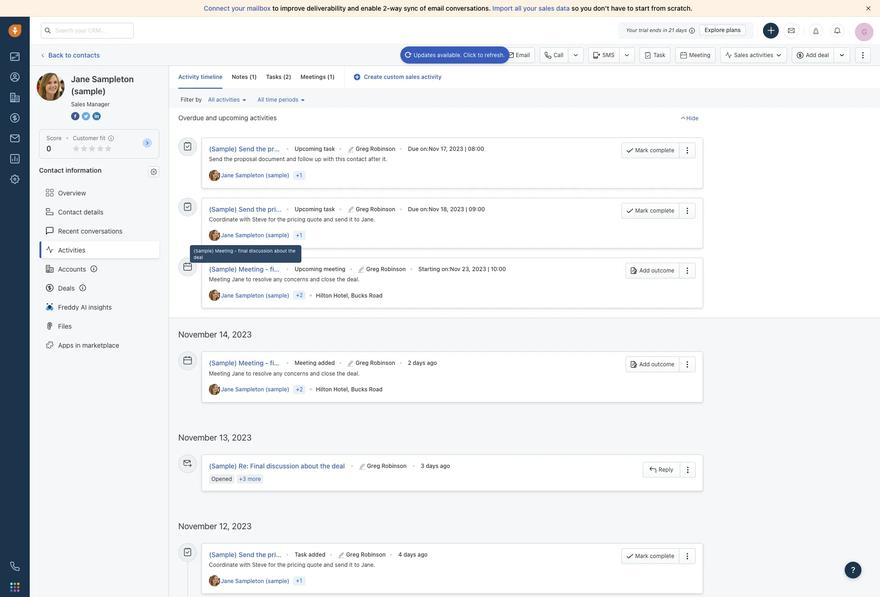 Task type: locate. For each thing, give the bounding box(es) containing it.
upcoming task for (sample) send the pricing quote
[[295, 206, 335, 213]]

(sample) inside (sample) meeting - final discussion about the deal upcoming meeting
[[194, 248, 214, 254]]

2 mark complete from the top
[[636, 207, 675, 214]]

all for all time periods
[[258, 96, 264, 103]]

: left 17,
[[427, 146, 429, 152]]

+1 up (sample) meeting - final discussion about the deal upcoming meeting at the left top of page
[[296, 232, 302, 239]]

1
[[252, 73, 255, 80], [330, 73, 333, 80]]

3 mark complete button from the top
[[622, 549, 679, 565]]

0 vertical spatial tasks image
[[184, 142, 192, 151]]

1 vertical spatial mark complete
[[636, 207, 675, 214]]

( for notes
[[250, 73, 252, 80]]

2 (sample) send the pricing quote link from the top
[[209, 551, 309, 559]]

1 jane. from the top
[[361, 216, 375, 223]]

sales inside jane sampleton (sample) sales manager
[[71, 101, 85, 108]]

0 vertical spatial coordinate
[[209, 216, 238, 223]]

1 vertical spatial sales
[[406, 73, 420, 80]]

1 vertical spatial coordinate
[[209, 562, 238, 569]]

so
[[572, 4, 579, 12]]

3 november from the top
[[178, 522, 217, 532]]

0 vertical spatial sales
[[735, 52, 749, 59]]

mark complete button for 09:00
[[622, 203, 679, 219]]

hotel, down meeting added
[[334, 386, 350, 393]]

1 for notes ( 1 )
[[252, 73, 255, 80]]

nov for (sample) send the proposal document
[[429, 146, 439, 152]]

1 tasks image from the top
[[184, 142, 192, 151]]

ago
[[427, 360, 437, 367], [440, 463, 450, 470], [418, 552, 428, 559]]

customer fit
[[73, 135, 105, 142]]

tasks image
[[184, 142, 192, 151], [184, 202, 192, 211], [184, 548, 192, 557]]

explore plans
[[705, 26, 741, 33]]

2 days ago
[[408, 360, 437, 367]]

1 coordinate with steve for the pricing quote and send it to jane. from the top
[[209, 216, 375, 223]]

meetings image for 2nd add outcome button from the bottom
[[184, 263, 192, 271]]

ago for 4 days ago
[[418, 552, 428, 559]]

0 horizontal spatial 1
[[252, 73, 255, 80]]

discussion inside (sample) meeting - final discussion about the deal upcoming meeting
[[249, 248, 273, 254]]

0 vertical spatial resolve
[[253, 276, 272, 283]]

on right starting
[[442, 266, 448, 273]]

details
[[84, 208, 104, 216]]

send down november 12, 2023 at the left bottom of page
[[239, 551, 254, 559]]

1 vertical spatial november
[[178, 433, 217, 443]]

1 for from the top
[[269, 216, 276, 223]]

meetings ( 1 )
[[301, 73, 335, 80]]

for
[[269, 216, 276, 223], [269, 562, 276, 569]]

close image
[[867, 6, 871, 11]]

on
[[420, 146, 427, 152], [420, 206, 427, 213], [442, 266, 448, 273]]

contact down 0 'button'
[[39, 166, 64, 174]]

+1 down the task added
[[296, 578, 302, 585]]

1 ( from the left
[[250, 73, 252, 80]]

discussion right final
[[266, 462, 299, 470]]

0 vertical spatial steve
[[252, 216, 267, 223]]

2 vertical spatial activities
[[250, 114, 277, 122]]

final
[[250, 462, 265, 470]]

jane sampleton (sample) for 1st jane sampleton (sample) link from the top of the page
[[221, 172, 290, 179]]

2 bucks from the top
[[351, 386, 368, 393]]

all left time
[[258, 96, 264, 103]]

meeting jane to resolve any concerns and close the deal. down (sample) meeting - final discussion about the deal upcoming meeting at the left top of page
[[209, 276, 360, 283]]

0 horizontal spatial activities
[[216, 96, 240, 103]]

) for tasks ( 2 )
[[289, 73, 291, 80]]

1 vertical spatial :
[[427, 206, 429, 213]]

1 task from the top
[[324, 146, 335, 152]]

proposal down (sample) send the proposal document link
[[234, 156, 257, 163]]

:
[[427, 146, 429, 152], [427, 206, 429, 213], [448, 266, 450, 273]]

1 horizontal spatial task
[[654, 51, 666, 58]]

meeting button
[[676, 47, 716, 63]]

trial
[[639, 27, 648, 33]]

task
[[324, 146, 335, 152], [324, 206, 335, 213]]

1 hilton from the top
[[316, 292, 332, 299]]

0 vertical spatial it
[[349, 216, 353, 223]]

jane sampleton (sample)
[[55, 72, 132, 80], [221, 172, 290, 179], [221, 232, 290, 239], [221, 292, 290, 299], [221, 386, 290, 393], [221, 578, 290, 585]]

1 1 from the left
[[252, 73, 255, 80]]

1 right meetings
[[330, 73, 333, 80]]

0 vertical spatial mark
[[636, 147, 649, 154]]

( right notes
[[250, 73, 252, 80]]

(sample) down overdue and upcoming activities
[[209, 145, 237, 153]]

hotel, for second add outcome button from the top of the page's meetings image
[[334, 386, 350, 393]]

november left 14,
[[178, 330, 217, 340]]

1 due from the top
[[408, 146, 419, 152]]

add outcome
[[640, 267, 675, 274], [640, 361, 675, 368]]

1 deal. from the top
[[347, 276, 360, 283]]

2 horizontal spatial activities
[[750, 52, 774, 59]]

1 mark complete button from the top
[[622, 143, 679, 159]]

0 vertical spatial :
[[427, 146, 429, 152]]

1 vertical spatial bucks
[[351, 386, 368, 393]]

(sample) send the proposal document link
[[209, 145, 327, 153]]

(sample) up -
[[209, 205, 237, 213]]

hilton down meeting added
[[316, 386, 332, 393]]

2 all from the left
[[258, 96, 264, 103]]

follow
[[298, 156, 313, 163]]

meetings image
[[184, 263, 192, 271], [184, 357, 192, 365]]

create custom sales activity link
[[354, 73, 442, 80]]

contact for contact details
[[58, 208, 82, 216]]

0 vertical spatial jane.
[[361, 216, 375, 223]]

0 vertical spatial any
[[273, 276, 283, 283]]

0 vertical spatial (sample) send the pricing quote
[[209, 205, 309, 213]]

due for document
[[408, 146, 419, 152]]

2 due from the top
[[408, 206, 419, 213]]

5 jane sampleton (sample) link from the top
[[221, 578, 292, 585]]

0 vertical spatial for
[[269, 216, 276, 223]]

2 mark complete button from the top
[[622, 203, 679, 219]]

2 horizontal spatial (
[[327, 73, 330, 80]]

2 meetings image from the top
[[184, 357, 192, 365]]

2 meeting jane to resolve any concerns and close the deal. from the top
[[209, 370, 360, 377]]

meeting jane to resolve any concerns and close the deal. for second add outcome button from the top of the page
[[209, 370, 360, 377]]

(sample) down 12, on the left bottom of the page
[[209, 551, 237, 559]]

sales down plans
[[735, 52, 749, 59]]

1 vertical spatial 2
[[408, 360, 412, 367]]

2 add outcome from the top
[[640, 361, 675, 368]]

2 vertical spatial add
[[640, 361, 650, 368]]

: for (sample) send the proposal document
[[427, 146, 429, 152]]

1 any from the top
[[273, 276, 283, 283]]

0 horizontal spatial about
[[274, 248, 287, 254]]

( for meetings
[[327, 73, 330, 80]]

concerns
[[284, 276, 309, 283], [284, 370, 309, 377]]

1 vertical spatial add outcome button
[[626, 357, 679, 373]]

1 upcoming from the top
[[295, 146, 322, 152]]

mark complete button
[[622, 143, 679, 159], [622, 203, 679, 219], [622, 549, 679, 565]]

(sample) send the proposal document
[[209, 145, 327, 153]]

refresh.
[[485, 51, 505, 58]]

add inside button
[[806, 52, 817, 59]]

close down meeting added
[[321, 370, 335, 377]]

(sample) inside (sample) send the proposal document link
[[209, 145, 237, 153]]

with for task
[[240, 562, 251, 569]]

to
[[273, 4, 279, 12], [628, 4, 634, 12], [65, 51, 71, 59], [478, 51, 483, 58], [354, 216, 360, 223], [246, 276, 251, 283], [246, 370, 251, 377], [354, 562, 360, 569]]

0 vertical spatial +2
[[296, 292, 303, 299]]

discussion right 'final'
[[249, 248, 273, 254]]

(sample) send the pricing quote link down 12, on the left bottom of the page
[[209, 551, 309, 559]]

12,
[[219, 522, 230, 532]]

activities for all activities
[[216, 96, 240, 103]]

outcome
[[652, 267, 675, 274], [652, 361, 675, 368]]

1 vertical spatial add
[[640, 267, 650, 274]]

to inside 'back to contacts' link
[[65, 51, 71, 59]]

due left 17,
[[408, 146, 419, 152]]

all right by
[[208, 96, 215, 103]]

1 vertical spatial deal
[[194, 255, 203, 260]]

1 vertical spatial steve
[[252, 562, 267, 569]]

2 jane. from the top
[[361, 562, 375, 569]]

what's new image
[[813, 28, 820, 34]]

send down overdue and upcoming activities
[[209, 156, 223, 163]]

2 ) from the left
[[289, 73, 291, 80]]

2 deal. from the top
[[347, 370, 360, 377]]

1 vertical spatial concerns
[[284, 370, 309, 377]]

2 task from the top
[[324, 206, 335, 213]]

ago for 3 days ago
[[440, 463, 450, 470]]

0 vertical spatial hilton
[[316, 292, 332, 299]]

17,
[[441, 146, 448, 152]]

due left 18,
[[408, 206, 419, 213]]

task inside 'button'
[[654, 51, 666, 58]]

+1 down send the proposal document and follow up with this contact after it.
[[296, 172, 302, 179]]

1 right notes
[[252, 73, 255, 80]]

1 bucks from the top
[[351, 292, 368, 299]]

0 vertical spatial (sample) send the pricing quote link
[[209, 205, 309, 213]]

1 coordinate from the top
[[209, 216, 238, 223]]

3 upcoming from the top
[[295, 266, 322, 273]]

2 vertical spatial +1
[[296, 578, 302, 585]]

(sample)
[[209, 145, 237, 153], [209, 205, 237, 213], [194, 248, 214, 254], [209, 462, 237, 470], [209, 551, 237, 559]]

| left 10:00
[[488, 266, 490, 273]]

hotel, down meeting
[[334, 292, 350, 299]]

1 close from the top
[[321, 276, 335, 283]]

jane sampleton (sample) for second jane sampleton (sample) link
[[221, 232, 290, 239]]

hilton hotel, bucks road down meeting
[[316, 292, 383, 299]]

nov left 23,
[[450, 266, 461, 273]]

0 vertical spatial discussion
[[249, 248, 273, 254]]

0 vertical spatial due
[[408, 146, 419, 152]]

after
[[368, 156, 381, 163]]

on left 17,
[[420, 146, 427, 152]]

2 vertical spatial deal
[[332, 462, 345, 470]]

meeting jane to resolve any concerns and close the deal. down meeting added
[[209, 370, 360, 377]]

0 vertical spatial meeting jane to resolve any concerns and close the deal.
[[209, 276, 360, 283]]

1 vertical spatial jane.
[[361, 562, 375, 569]]

updates
[[414, 51, 436, 58]]

) right meetings
[[333, 73, 335, 80]]

document
[[296, 145, 327, 153], [259, 156, 285, 163]]

conversations.
[[446, 4, 491, 12]]

1 vertical spatial in
[[75, 341, 81, 349]]

score 0
[[46, 135, 62, 153]]

marketplace
[[82, 341, 119, 349]]

2023 right 14,
[[232, 330, 252, 340]]

2 steve from the top
[[252, 562, 267, 569]]

(
[[250, 73, 252, 80], [283, 73, 286, 80], [327, 73, 330, 80]]

0 vertical spatial upcoming task
[[295, 146, 335, 152]]

0 vertical spatial added
[[318, 360, 335, 367]]

due on : nov 18, 2023 | 09:00
[[408, 206, 485, 213]]

hilton for 2nd jane sampleton (sample) link from the bottom of the page
[[316, 386, 332, 393]]

reply
[[659, 466, 674, 473]]

1 hotel, from the top
[[334, 292, 350, 299]]

send email image
[[789, 26, 795, 34]]

2 hotel, from the top
[[334, 386, 350, 393]]

email
[[428, 4, 444, 12]]

0 vertical spatial |
[[465, 146, 467, 152]]

2 coordinate with steve for the pricing quote and send it to jane. from the top
[[209, 562, 375, 569]]

nov left 18,
[[429, 206, 439, 213]]

jane. for added
[[361, 562, 375, 569]]

complete for due on : nov 17, 2023 | 08:00
[[650, 147, 675, 154]]

(sample) send the pricing quote up 'final'
[[209, 205, 309, 213]]

1 +2 from the top
[[296, 292, 303, 299]]

send down upcoming on the left of page
[[239, 145, 254, 153]]

0 vertical spatial activities
[[750, 52, 774, 59]]

steve for upcoming task
[[252, 216, 267, 223]]

coordinate
[[209, 216, 238, 223], [209, 562, 238, 569]]

hotel, for meetings image corresponding to 2nd add outcome button from the bottom
[[334, 292, 350, 299]]

1 november from the top
[[178, 330, 217, 340]]

hilton down meeting
[[316, 292, 332, 299]]

task
[[654, 51, 666, 58], [295, 552, 307, 559]]

1 vertical spatial outcome
[[652, 361, 675, 368]]

1 vertical spatial upcoming task
[[295, 206, 335, 213]]

1 (sample) send the pricing quote link from the top
[[209, 205, 309, 213]]

document down (sample) send the proposal document link
[[259, 156, 285, 163]]

2 1 from the left
[[330, 73, 333, 80]]

freddy
[[58, 303, 79, 311]]

0 vertical spatial road
[[369, 292, 383, 299]]

1 mark from the top
[[636, 147, 649, 154]]

proposal up send the proposal document and follow up with this contact after it.
[[268, 145, 295, 153]]

send for task added
[[335, 562, 348, 569]]

contact up the recent
[[58, 208, 82, 216]]

all
[[515, 4, 522, 12]]

| left 09:00
[[466, 206, 467, 213]]

timeline
[[201, 73, 223, 80]]

3 +1 from the top
[[296, 578, 302, 585]]

sales activities
[[735, 52, 774, 59]]

contacts
[[73, 51, 100, 59]]

0 vertical spatial with
[[323, 156, 334, 163]]

of
[[420, 4, 426, 12]]

2 for from the top
[[269, 562, 276, 569]]

more
[[248, 476, 261, 483]]

all for all activities
[[208, 96, 215, 103]]

1 vertical spatial document
[[259, 156, 285, 163]]

2 resolve from the top
[[253, 370, 272, 377]]

all inside button
[[258, 96, 264, 103]]

3 ) from the left
[[333, 73, 335, 80]]

complete
[[650, 147, 675, 154], [650, 207, 675, 214], [650, 553, 675, 560]]

coordinate with steve for the pricing quote and send it to jane. for upcoming task
[[209, 216, 375, 223]]

bucks
[[351, 292, 368, 299], [351, 386, 368, 393]]

apps
[[58, 341, 74, 349]]

it for upcoming task
[[349, 216, 353, 223]]

1 vertical spatial meetings image
[[184, 357, 192, 365]]

(sample) send the pricing quote for task added
[[209, 551, 309, 559]]

4 days ago
[[399, 552, 428, 559]]

up
[[315, 156, 322, 163]]

nov for (sample) send the pricing quote
[[429, 206, 439, 213]]

1 all from the left
[[208, 96, 215, 103]]

0 horizontal spatial task
[[295, 552, 307, 559]]

close for 2nd add outcome button from the bottom
[[321, 276, 335, 283]]

0 vertical spatial mark complete
[[636, 147, 675, 154]]

sales left data
[[539, 4, 555, 12]]

3 complete from the top
[[650, 553, 675, 560]]

meetings
[[301, 73, 326, 80]]

-
[[235, 248, 237, 254]]

3 mark from the top
[[636, 553, 649, 560]]

2 upcoming from the top
[[295, 206, 322, 213]]

linkedin circled image
[[92, 112, 101, 121]]

2 vertical spatial mark complete button
[[622, 549, 679, 565]]

0 vertical spatial nov
[[429, 146, 439, 152]]

0 horizontal spatial in
[[75, 341, 81, 349]]

0 vertical spatial send
[[335, 216, 348, 223]]

2 hilton from the top
[[316, 386, 332, 393]]

1 vertical spatial upcoming
[[295, 206, 322, 213]]

greg robinson
[[356, 146, 396, 152], [356, 206, 396, 213], [366, 266, 406, 273], [356, 360, 395, 367], [367, 463, 407, 470], [346, 552, 386, 559]]

) right "tasks"
[[289, 73, 291, 80]]

2 november from the top
[[178, 433, 217, 443]]

on left 18,
[[420, 206, 427, 213]]

back to contacts
[[48, 51, 100, 59]]

concerns for 2nd jane sampleton (sample) link from the bottom of the page
[[284, 370, 309, 377]]

1 horizontal spatial all
[[258, 96, 264, 103]]

all time periods
[[258, 96, 299, 103]]

0 vertical spatial coordinate with steve for the pricing quote and send it to jane.
[[209, 216, 375, 223]]

(sample) meeting - final discussion about the deal tooltip
[[190, 243, 301, 263]]

2 vertical spatial mark
[[636, 553, 649, 560]]

upcoming task for (sample) send the proposal document
[[295, 146, 335, 152]]

2 +1 from the top
[[296, 232, 302, 239]]

2 send from the top
[[335, 562, 348, 569]]

(sample) up opened
[[209, 462, 237, 470]]

2 road from the top
[[369, 386, 383, 393]]

0 vertical spatial task
[[324, 146, 335, 152]]

added for close
[[318, 360, 335, 367]]

: left 18,
[[427, 206, 429, 213]]

2 horizontal spatial deal
[[818, 52, 829, 59]]

0 vertical spatial 2
[[286, 73, 289, 80]]

tasks image for (sample) send the pricing quote
[[184, 202, 192, 211]]

1 +1 from the top
[[296, 172, 302, 179]]

1 (sample) send the pricing quote from the top
[[209, 205, 309, 213]]

0 vertical spatial close
[[321, 276, 335, 283]]

2 your from the left
[[524, 4, 537, 12]]

2 horizontal spatial )
[[333, 73, 335, 80]]

concerns down (sample) meeting - final discussion about the deal upcoming meeting at the left top of page
[[284, 276, 309, 283]]

(sample) for (sample) send the pricing quote link corresponding to upcoming task
[[209, 205, 237, 213]]

2 vertical spatial upcoming
[[295, 266, 322, 273]]

nov left 17,
[[429, 146, 439, 152]]

sampleton inside jane sampleton (sample) sales manager
[[92, 74, 134, 84]]

( right "tasks"
[[283, 73, 286, 80]]

2 complete from the top
[[650, 207, 675, 214]]

(sample) inside jane sampleton (sample) sales manager
[[71, 86, 106, 96]]

november left 12, on the left bottom of the page
[[178, 522, 217, 532]]

1 add outcome from the top
[[640, 267, 675, 274]]

0 vertical spatial add outcome button
[[626, 263, 679, 279]]

) right notes
[[255, 73, 257, 80]]

3 ( from the left
[[327, 73, 330, 80]]

the inside (sample) send the proposal document link
[[256, 145, 266, 153]]

(sample) send the pricing quote link up 'final'
[[209, 205, 309, 213]]

tasks ( 2 )
[[266, 73, 291, 80]]

| for document
[[465, 146, 467, 152]]

1 steve from the top
[[252, 216, 267, 223]]

add outcome button
[[626, 263, 679, 279], [626, 357, 679, 373]]

phone image
[[10, 562, 20, 572]]

0 vertical spatial deal
[[818, 52, 829, 59]]

1 horizontal spatial about
[[301, 462, 319, 470]]

+2 down meeting added
[[296, 386, 303, 393]]

sales up facebook circled image
[[71, 101, 85, 108]]

hilton hotel, bucks road down meeting added
[[316, 386, 383, 393]]

2 tasks image from the top
[[184, 202, 192, 211]]

for for task added
[[269, 562, 276, 569]]

recent conversations
[[58, 227, 123, 235]]

1 resolve from the top
[[253, 276, 272, 283]]

steve
[[252, 216, 267, 223], [252, 562, 267, 569]]

2 mark from the top
[[636, 207, 649, 214]]

it for task added
[[349, 562, 353, 569]]

(sample) send the pricing quote down 12, on the left bottom of the page
[[209, 551, 309, 559]]

0 vertical spatial ago
[[427, 360, 437, 367]]

concerns for 3rd jane sampleton (sample) link from the bottom
[[284, 276, 309, 283]]

document up follow
[[296, 145, 327, 153]]

1 vertical spatial task
[[295, 552, 307, 559]]

0 vertical spatial in
[[663, 27, 668, 33]]

1 vertical spatial send
[[335, 562, 348, 569]]

email
[[516, 51, 530, 58]]

in left 21
[[663, 27, 668, 33]]

task added
[[295, 552, 326, 559]]

1 horizontal spatial (
[[283, 73, 286, 80]]

close down meeting
[[321, 276, 335, 283]]

1 vertical spatial about
[[301, 462, 319, 470]]

all
[[208, 96, 215, 103], [258, 96, 264, 103]]

1 ) from the left
[[255, 73, 257, 80]]

2 any from the top
[[273, 370, 283, 377]]

2 coordinate from the top
[[209, 562, 238, 569]]

+2 down (sample) meeting - final discussion about the deal upcoming meeting at the left top of page
[[296, 292, 303, 299]]

2 +2 from the top
[[296, 386, 303, 393]]

scratch.
[[668, 4, 693, 12]]

0 vertical spatial outcome
[[652, 267, 675, 274]]

coordinate down 12, on the left bottom of the page
[[209, 562, 238, 569]]

explore
[[705, 26, 725, 33]]

(sample) left -
[[194, 248, 214, 254]]

add for second add outcome button from the top of the page
[[640, 361, 650, 368]]

mark for nov 18, 2023 | 09:00
[[636, 207, 649, 214]]

2 close from the top
[[321, 370, 335, 377]]

1 it from the top
[[349, 216, 353, 223]]

contact
[[347, 156, 367, 163]]

bucks for second add outcome button from the top of the page
[[351, 386, 368, 393]]

your left mailbox
[[232, 4, 245, 12]]

opened
[[211, 476, 232, 483]]

coordinate up -
[[209, 216, 238, 223]]

2 upcoming task from the top
[[295, 206, 335, 213]]

1 road from the top
[[369, 292, 383, 299]]

task for task added
[[295, 552, 307, 559]]

bucks for 2nd add outcome button from the bottom
[[351, 292, 368, 299]]

1 horizontal spatial your
[[524, 4, 537, 12]]

tasks
[[266, 73, 282, 80]]

meetings image for second add outcome button from the top of the page
[[184, 357, 192, 365]]

jane sampleton (sample) for 2nd jane sampleton (sample) link from the bottom of the page
[[221, 386, 290, 393]]

1 concerns from the top
[[284, 276, 309, 283]]

meeting
[[690, 51, 711, 58], [215, 248, 233, 254], [209, 276, 230, 283], [295, 360, 317, 367], [209, 370, 230, 377]]

0 vertical spatial task
[[654, 51, 666, 58]]

1 complete from the top
[[650, 147, 675, 154]]

2023
[[450, 146, 464, 152], [450, 206, 464, 213], [472, 266, 486, 273], [232, 330, 252, 340], [232, 433, 252, 443], [232, 522, 252, 532]]

tasks image for (sample) send the proposal document
[[184, 142, 192, 151]]

1 vertical spatial hilton hotel, bucks road
[[316, 386, 383, 393]]

1 meetings image from the top
[[184, 263, 192, 271]]

1 send from the top
[[335, 216, 348, 223]]

2 (sample) send the pricing quote from the top
[[209, 551, 309, 559]]

ai
[[81, 303, 87, 311]]

0 vertical spatial proposal
[[268, 145, 295, 153]]

0 vertical spatial on
[[420, 146, 427, 152]]

start
[[636, 4, 650, 12]]

2 it from the top
[[349, 562, 353, 569]]

complete for due on : nov 18, 2023 | 09:00
[[650, 207, 675, 214]]

concerns down meeting added
[[284, 370, 309, 377]]

: left 23,
[[448, 266, 450, 273]]

mark complete button for 08:00
[[622, 143, 679, 159]]

( right meetings
[[327, 73, 330, 80]]

jane. for task
[[361, 216, 375, 223]]

4 jane sampleton (sample) link from the top
[[221, 386, 292, 394]]

1 mark complete from the top
[[636, 147, 675, 154]]

1 vertical spatial +1
[[296, 232, 302, 239]]

(sample)
[[105, 72, 132, 80], [71, 86, 106, 96], [266, 172, 290, 179], [266, 232, 290, 239], [266, 292, 290, 299], [266, 386, 290, 393], [266, 578, 290, 585]]

1 vertical spatial mark complete button
[[622, 203, 679, 219]]

sampleton for 2nd jane sampleton (sample) link from the bottom of the page
[[235, 386, 264, 393]]

add outcome for 2nd add outcome button from the bottom
[[640, 267, 675, 274]]

days
[[676, 27, 687, 33], [413, 360, 426, 367], [426, 463, 439, 470], [404, 552, 416, 559]]

1 vertical spatial |
[[466, 206, 467, 213]]

0 horizontal spatial (
[[250, 73, 252, 80]]

1 vertical spatial nov
[[429, 206, 439, 213]]

filter
[[181, 96, 194, 103]]

1 vertical spatial activities
[[216, 96, 240, 103]]

sales left 'activity'
[[406, 73, 420, 80]]

2 ( from the left
[[283, 73, 286, 80]]

0 vertical spatial contact
[[39, 166, 64, 174]]

2 concerns from the top
[[284, 370, 309, 377]]

1 vertical spatial any
[[273, 370, 283, 377]]

1 vertical spatial close
[[321, 370, 335, 377]]

november
[[178, 330, 217, 340], [178, 433, 217, 443], [178, 522, 217, 532]]

0 vertical spatial document
[[296, 145, 327, 153]]

| left 08:00
[[465, 146, 467, 152]]

1 meeting jane to resolve any concerns and close the deal. from the top
[[209, 276, 360, 283]]

in right apps
[[75, 341, 81, 349]]

your right all
[[524, 4, 537, 12]]

1 upcoming task from the top
[[295, 146, 335, 152]]

november left 13,
[[178, 433, 217, 443]]

november for november 13, 2023
[[178, 433, 217, 443]]

contact information
[[39, 166, 102, 174]]

1 vertical spatial complete
[[650, 207, 675, 214]]

import all your sales data link
[[493, 4, 572, 12]]

coordinate for task added
[[209, 562, 238, 569]]

(sample) send the pricing quote
[[209, 205, 309, 213], [209, 551, 309, 559]]



Task type: describe. For each thing, give the bounding box(es) containing it.
0 button
[[46, 145, 51, 153]]

jane sampleton (sample) sales manager
[[71, 74, 134, 108]]

2023 right 12, on the left bottom of the page
[[232, 522, 252, 532]]

deal. for 2nd jane sampleton (sample) link from the bottom of the page
[[347, 370, 360, 377]]

overdue
[[178, 114, 204, 122]]

twitter circled image
[[82, 112, 90, 121]]

1 vertical spatial discussion
[[266, 462, 299, 470]]

upcoming for document
[[295, 146, 322, 152]]

days for 3 days ago
[[426, 463, 439, 470]]

way
[[390, 4, 402, 12]]

connect your mailbox link
[[204, 4, 273, 12]]

on for (sample) send the pricing quote
[[420, 206, 427, 213]]

2 vertical spatial |
[[488, 266, 490, 273]]

phone element
[[6, 558, 24, 576]]

steve for task added
[[252, 562, 267, 569]]

jane sampleton (sample) for 5th jane sampleton (sample) link from the top
[[221, 578, 290, 585]]

send up 'final'
[[239, 205, 254, 213]]

enable
[[361, 4, 382, 12]]

click
[[464, 51, 477, 58]]

for for upcoming task
[[269, 216, 276, 223]]

task for task
[[654, 51, 666, 58]]

send for upcoming task
[[335, 216, 348, 223]]

09:00
[[469, 206, 485, 213]]

2023 right 18,
[[450, 206, 464, 213]]

2 vertical spatial on
[[442, 266, 448, 273]]

contact for contact information
[[39, 166, 64, 174]]

connect your mailbox to improve deliverability and enable 2-way sync of email conversations. import all your sales data so you don't have to start from scratch.
[[204, 4, 693, 12]]

23,
[[462, 266, 471, 273]]

21
[[669, 27, 675, 33]]

back
[[48, 51, 63, 59]]

+1 for due on : nov 18, 2023 | 09:00
[[296, 232, 302, 239]]

back to contacts link
[[39, 48, 100, 62]]

fit
[[100, 135, 105, 142]]

1 horizontal spatial activities
[[250, 114, 277, 122]]

Search your CRM... text field
[[41, 23, 134, 38]]

about inside (sample) meeting - final discussion about the deal upcoming meeting
[[274, 248, 287, 254]]

road for 2nd jane sampleton (sample) link from the bottom of the page
[[369, 386, 383, 393]]

task for document
[[324, 146, 335, 152]]

meeting added
[[295, 360, 335, 367]]

days for 2 days ago
[[413, 360, 426, 367]]

sampleton for 1st jane sampleton (sample) link from the top of the page
[[235, 172, 264, 179]]

customer
[[73, 135, 98, 142]]

november for november 12, 2023
[[178, 522, 217, 532]]

from
[[652, 4, 666, 12]]

available.
[[438, 51, 462, 58]]

( for tasks
[[283, 73, 286, 80]]

send the proposal document and follow up with this contact after it.
[[209, 156, 387, 163]]

: for (sample) send the pricing quote
[[427, 206, 429, 213]]

coordinate for upcoming task
[[209, 216, 238, 223]]

notes
[[232, 73, 248, 80]]

1 hilton hotel, bucks road from the top
[[316, 292, 383, 299]]

due for quote
[[408, 206, 419, 213]]

improve
[[280, 4, 305, 12]]

due on : nov 17, 2023 | 08:00
[[408, 146, 484, 152]]

+2 for second add outcome button from the top of the page's meetings image
[[296, 386, 303, 393]]

create
[[364, 73, 383, 80]]

to inside the updates available. click to refresh. link
[[478, 51, 483, 58]]

1 horizontal spatial deal
[[332, 462, 345, 470]]

1 horizontal spatial document
[[296, 145, 327, 153]]

facebook circled image
[[71, 112, 79, 121]]

2-
[[383, 4, 390, 12]]

2023 right 23,
[[472, 266, 486, 273]]

+2 for meetings image corresponding to 2nd add outcome button from the bottom
[[296, 292, 303, 299]]

sampleton for 3rd jane sampleton (sample) link from the bottom
[[235, 292, 264, 299]]

2023 right 17,
[[450, 146, 464, 152]]

1 vertical spatial proposal
[[234, 156, 257, 163]]

call
[[554, 51, 564, 58]]

filter by
[[181, 96, 202, 103]]

with for upcoming
[[240, 216, 251, 223]]

0 horizontal spatial 2
[[286, 73, 289, 80]]

jane sampleton (sample) for 3rd jane sampleton (sample) link from the bottom
[[221, 292, 290, 299]]

sampleton for 5th jane sampleton (sample) link from the top
[[235, 578, 264, 585]]

(sample) send the pricing quote for upcoming task
[[209, 205, 309, 213]]

re:
[[239, 462, 249, 470]]

ago for 2 days ago
[[427, 360, 437, 367]]

hilton for 3rd jane sampleton (sample) link from the bottom
[[316, 292, 332, 299]]

final
[[238, 248, 248, 254]]

3 days ago
[[421, 463, 450, 470]]

| for quote
[[466, 206, 467, 213]]

sampleton for second jane sampleton (sample) link
[[235, 232, 264, 239]]

activity
[[178, 73, 199, 80]]

notes ( 1 )
[[232, 73, 257, 80]]

any for meetings image corresponding to 2nd add outcome button from the bottom
[[273, 276, 283, 283]]

activities
[[58, 246, 85, 254]]

close for second add outcome button from the top of the page
[[321, 370, 335, 377]]

mng settings image
[[151, 169, 157, 175]]

upcoming for quote
[[295, 206, 322, 213]]

freshworks switcher image
[[10, 583, 20, 592]]

1 for meetings ( 1 )
[[330, 73, 333, 80]]

add for 2nd add outcome button from the bottom
[[640, 267, 650, 274]]

0 horizontal spatial sales
[[406, 73, 420, 80]]

by
[[196, 96, 202, 103]]

coordinate with steve for the pricing quote and send it to jane. for task added
[[209, 562, 375, 569]]

files
[[58, 322, 72, 330]]

mark complete for 08:00
[[636, 147, 675, 154]]

call link
[[540, 47, 568, 63]]

deal. for 3rd jane sampleton (sample) link from the bottom
[[347, 276, 360, 283]]

2 vertical spatial nov
[[450, 266, 461, 273]]

days for 4 days ago
[[404, 552, 416, 559]]

0 horizontal spatial document
[[259, 156, 285, 163]]

jane inside jane sampleton (sample) sales manager
[[71, 74, 90, 84]]

(sample) send the pricing quote link for upcoming task
[[209, 205, 309, 213]]

1 horizontal spatial sales
[[539, 4, 555, 12]]

recent
[[58, 227, 79, 235]]

sms
[[603, 51, 615, 58]]

on for (sample) send the proposal document
[[420, 146, 427, 152]]

08:00
[[468, 146, 484, 152]]

3 tasks image from the top
[[184, 548, 192, 557]]

don't
[[594, 4, 610, 12]]

activity timeline
[[178, 73, 223, 80]]

(sample) re: final discussion about the deal
[[209, 462, 345, 470]]

2023 right 13,
[[232, 433, 252, 443]]

1 outcome from the top
[[652, 267, 675, 274]]

1 horizontal spatial sales
[[735, 52, 749, 59]]

it.
[[382, 156, 387, 163]]

accounts
[[58, 265, 86, 273]]

mark complete for 09:00
[[636, 207, 675, 214]]

road for 3rd jane sampleton (sample) link from the bottom
[[369, 292, 383, 299]]

1 add outcome button from the top
[[626, 263, 679, 279]]

2 vertical spatial :
[[448, 266, 450, 273]]

add outcome for second add outcome button from the top of the page
[[640, 361, 675, 368]]

insights
[[89, 303, 112, 311]]

add deal button
[[792, 47, 834, 63]]

november for november 14, 2023
[[178, 330, 217, 340]]

sync
[[404, 4, 418, 12]]

meeting inside (sample) meeting - final discussion about the deal upcoming meeting
[[215, 248, 233, 254]]

+3 more button
[[237, 475, 268, 484]]

added for and
[[309, 552, 326, 559]]

3 jane sampleton (sample) link from the top
[[221, 292, 292, 300]]

2 add outcome button from the top
[[626, 357, 679, 373]]

all activities link
[[206, 94, 248, 106]]

emails image
[[184, 459, 192, 468]]

resolve for 2nd add outcome button from the bottom
[[253, 276, 272, 283]]

any for second add outcome button from the top of the page's meetings image
[[273, 370, 283, 377]]

3
[[421, 463, 425, 470]]

10:00
[[491, 266, 506, 273]]

1 horizontal spatial 2
[[408, 360, 412, 367]]

(sample) for (sample) re: final discussion about the deal link
[[209, 462, 237, 470]]

updates available. click to refresh. link
[[400, 46, 510, 63]]

november 13, 2023
[[178, 433, 252, 443]]

2 outcome from the top
[[652, 361, 675, 368]]

freddy ai insights
[[58, 303, 112, 311]]

+1 for due on : nov 17, 2023 | 08:00
[[296, 172, 302, 179]]

activities for sales activities
[[750, 52, 774, 59]]

all activities
[[208, 96, 240, 103]]

2 jane sampleton (sample) link from the top
[[221, 232, 292, 240]]

) for notes ( 1 )
[[255, 73, 257, 80]]

3 mark complete from the top
[[636, 553, 675, 560]]

all time periods button
[[255, 94, 307, 106]]

1 horizontal spatial in
[[663, 27, 668, 33]]

14,
[[219, 330, 230, 340]]

your trial ends in 21 days
[[626, 27, 687, 33]]

+3
[[239, 476, 246, 483]]

upcoming inside (sample) meeting - final discussion about the deal upcoming meeting
[[295, 266, 322, 273]]

) for meetings ( 1 )
[[333, 73, 335, 80]]

november 14, 2023
[[178, 330, 252, 340]]

manager
[[87, 101, 110, 108]]

deal inside add deal button
[[818, 52, 829, 59]]

mark for nov 17, 2023 | 08:00
[[636, 147, 649, 154]]

overview
[[58, 189, 86, 197]]

meeting
[[324, 266, 346, 273]]

task for quote
[[324, 206, 335, 213]]

information
[[66, 166, 102, 174]]

deals
[[58, 284, 75, 292]]

(sample) for (sample) send the pricing quote link corresponding to task added
[[209, 551, 237, 559]]

score
[[46, 135, 62, 142]]

import
[[493, 4, 513, 12]]

have
[[611, 4, 626, 12]]

meeting inside button
[[690, 51, 711, 58]]

1 jane sampleton (sample) link from the top
[[221, 171, 292, 179]]

create custom sales activity
[[364, 73, 442, 80]]

2 hilton hotel, bucks road from the top
[[316, 386, 383, 393]]

meeting jane to resolve any concerns and close the deal. for 2nd add outcome button from the bottom
[[209, 276, 360, 283]]

deal inside (sample) meeting - final discussion about the deal upcoming meeting
[[194, 255, 203, 260]]

plans
[[727, 26, 741, 33]]

(sample) for (sample) send the proposal document link
[[209, 145, 237, 153]]

1 your from the left
[[232, 4, 245, 12]]

the inside (sample) meeting - final discussion about the deal upcoming meeting
[[288, 248, 296, 254]]

your
[[626, 27, 638, 33]]

4
[[399, 552, 402, 559]]

(sample) send the pricing quote link for task added
[[209, 551, 309, 559]]



Task type: vqa. For each thing, say whether or not it's contained in the screenshot.
Meeting Button
yes



